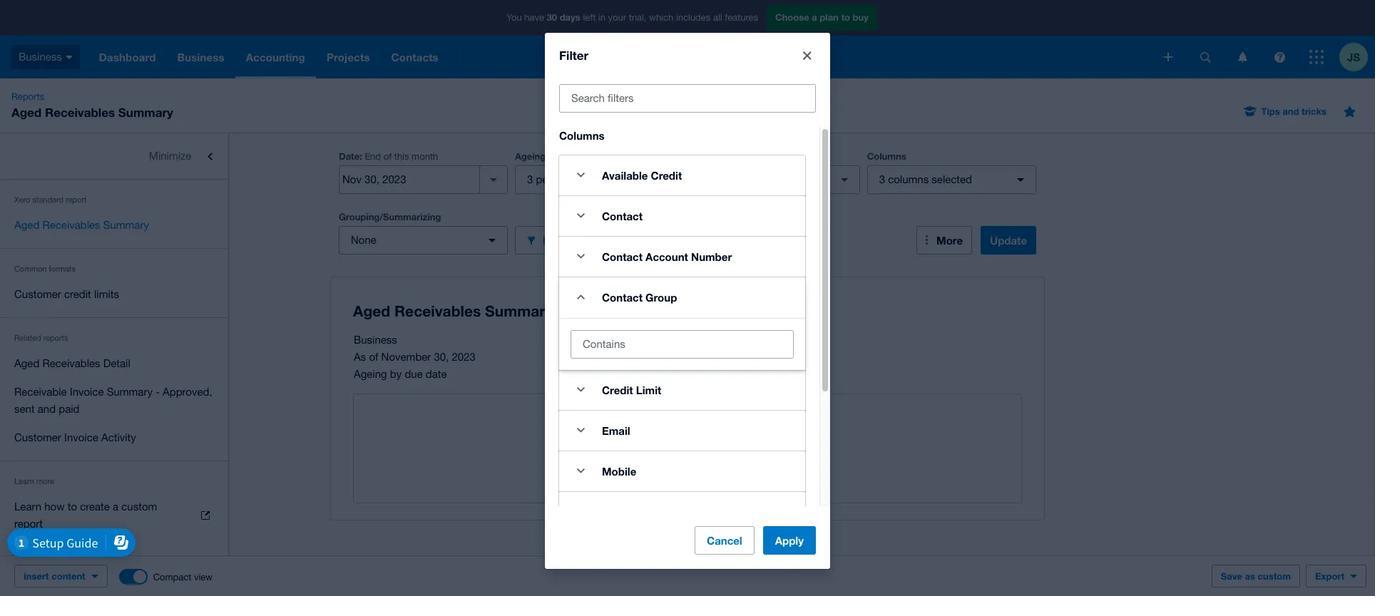 Task type: describe. For each thing, give the bounding box(es) containing it.
due
[[405, 368, 423, 380]]

save
[[1221, 571, 1243, 582]]

grouping/summarizing
[[339, 211, 441, 223]]

Contains field
[[572, 331, 793, 358]]

ageing for ageing periods
[[515, 151, 546, 162]]

which
[[649, 12, 674, 23]]

in
[[599, 12, 606, 23]]

contact account number
[[602, 250, 732, 263]]

Report title field
[[350, 295, 1016, 328]]

filter inside 'button'
[[543, 234, 569, 247]]

periods
[[536, 173, 572, 186]]

insert content
[[24, 571, 85, 582]]

export button
[[1307, 565, 1367, 588]]

aged receivables summary link
[[0, 211, 228, 240]]

invoice for customer
[[64, 432, 98, 444]]

selected
[[932, 173, 973, 186]]

sent
[[14, 403, 35, 415]]

this
[[394, 151, 409, 162]]

reports aged receivables summary
[[11, 91, 173, 120]]

choose a plan to buy
[[776, 12, 869, 23]]

3 for 3 periods of 30 day
[[527, 173, 533, 186]]

date
[[339, 151, 360, 162]]

expand image for available credit
[[567, 161, 595, 190]]

and inside the receivable invoice summary - approved, sent and paid
[[38, 403, 56, 415]]

aged inside reports aged receivables summary
[[11, 105, 42, 120]]

and inside button
[[1283, 106, 1300, 117]]

Select end date field
[[340, 166, 479, 193]]

activity
[[101, 432, 136, 444]]

custom inside 'learn how to create a custom report'
[[122, 501, 157, 513]]

xero
[[14, 196, 30, 204]]

3 periods of 30 day
[[527, 173, 621, 186]]

learn for learn how to create a custom report
[[14, 501, 41, 513]]

aged receivables detail
[[14, 357, 130, 370]]

tips
[[1262, 106, 1281, 117]]

month
[[412, 151, 438, 162]]

by
[[390, 368, 402, 380]]

expand image for mobile
[[567, 457, 595, 486]]

3 periods of 30 day button
[[515, 166, 684, 194]]

credit limit
[[602, 384, 662, 397]]

1 horizontal spatial svg image
[[1238, 52, 1248, 62]]

reports
[[11, 91, 44, 102]]

1 horizontal spatial columns
[[867, 151, 907, 162]]

receivables for detail
[[42, 357, 100, 370]]

navigation inside js banner
[[88, 36, 1155, 78]]

compact view
[[153, 572, 213, 583]]

customer for customer invoice activity
[[14, 432, 61, 444]]

date : end of this month
[[339, 151, 438, 162]]

export
[[1316, 571, 1345, 582]]

more
[[937, 234, 963, 247]]

date
[[426, 368, 447, 380]]

november
[[381, 351, 431, 363]]

left
[[583, 12, 596, 23]]

you
[[507, 12, 522, 23]]

receivables inside reports aged receivables summary
[[45, 105, 115, 120]]

business button
[[0, 36, 88, 78]]

apply
[[775, 535, 804, 547]]

filter dialog
[[545, 33, 831, 597]]

2 horizontal spatial svg image
[[1275, 52, 1285, 62]]

tips and tricks
[[1262, 106, 1327, 117]]

1 horizontal spatial svg image
[[1165, 53, 1173, 61]]

receivable invoice summary - approved, sent and paid
[[14, 386, 212, 415]]

content
[[52, 571, 85, 582]]

ageing by
[[691, 151, 736, 162]]

business as of november 30, 2023 ageing by due date
[[354, 334, 476, 380]]

show
[[690, 457, 715, 469]]

your
[[608, 12, 627, 23]]

xero standard report
[[14, 196, 87, 204]]

a inside js banner
[[812, 12, 818, 23]]

of for business as of november 30, 2023 ageing by due date
[[369, 351, 379, 363]]

receivable invoice summary - approved, sent and paid link
[[0, 378, 228, 424]]

features
[[725, 12, 759, 23]]

business for business
[[19, 50, 62, 63]]

summary for receivables
[[103, 219, 149, 231]]

contact group
[[602, 291, 677, 304]]

insert
[[24, 571, 49, 582]]

none button
[[339, 226, 508, 255]]

limit
[[636, 384, 662, 397]]

create
[[80, 501, 110, 513]]

svg image inside business popup button
[[66, 55, 73, 59]]

aged receivables summary
[[14, 219, 149, 231]]

0 horizontal spatial svg image
[[1201, 52, 1211, 62]]

nothing to show here
[[637, 457, 739, 469]]

you have 30 days left in your trial, which includes all features
[[507, 12, 759, 23]]

customer invoice activity link
[[0, 424, 228, 452]]

to inside 'learn how to create a custom report'
[[68, 501, 77, 513]]

credit
[[64, 288, 91, 300]]

0 horizontal spatial credit
[[602, 384, 633, 397]]

more button
[[917, 226, 973, 255]]

detail
[[103, 357, 130, 370]]

limits
[[94, 288, 119, 300]]

learn for learn more
[[14, 477, 34, 486]]

standard
[[32, 196, 63, 204]]

here
[[718, 457, 739, 469]]

tricks
[[1302, 106, 1327, 117]]

report inside 'learn how to create a custom report'
[[14, 518, 43, 530]]

0 vertical spatial report
[[66, 196, 87, 204]]

available credit
[[602, 169, 682, 182]]

a inside 'learn how to create a custom report'
[[113, 501, 119, 513]]

2023
[[452, 351, 476, 363]]

2 horizontal spatial svg image
[[1310, 50, 1324, 64]]

by
[[725, 151, 736, 162]]

buy
[[853, 12, 869, 23]]



Task type: vqa. For each thing, say whether or not it's contained in the screenshot.
banner
no



Task type: locate. For each thing, give the bounding box(es) containing it.
0 horizontal spatial 3
[[527, 173, 533, 186]]

ageing inside business as of november 30, 2023 ageing by due date
[[354, 368, 387, 380]]

1 horizontal spatial report
[[66, 196, 87, 204]]

of
[[384, 151, 392, 162], [575, 173, 584, 186], [369, 351, 379, 363]]

how
[[44, 501, 65, 513]]

aged
[[11, 105, 42, 120], [14, 219, 39, 231], [14, 357, 39, 370]]

3 inside button
[[527, 173, 533, 186]]

formats
[[49, 265, 76, 273]]

custom right as
[[1258, 571, 1292, 582]]

contact for contact group
[[602, 291, 643, 304]]

contact up filter 'button'
[[602, 210, 643, 222]]

2 3 from the left
[[880, 173, 886, 186]]

customer credit limits link
[[0, 280, 228, 309]]

close image
[[793, 41, 822, 70]]

ageing left by on the right top of the page
[[691, 151, 722, 162]]

custom
[[122, 501, 157, 513], [1258, 571, 1292, 582]]

0 vertical spatial of
[[384, 151, 392, 162]]

summary up minimize
[[118, 105, 173, 120]]

custom inside button
[[1258, 571, 1292, 582]]

reports link
[[6, 90, 50, 104]]

0 vertical spatial a
[[812, 12, 818, 23]]

view
[[194, 572, 213, 583]]

minimize button
[[0, 142, 228, 171]]

navigation
[[88, 36, 1155, 78]]

2 horizontal spatial to
[[842, 12, 851, 23]]

svg image
[[1275, 52, 1285, 62], [1165, 53, 1173, 61], [66, 55, 73, 59]]

receivables down reports link
[[45, 105, 115, 120]]

business inside business as of november 30, 2023 ageing by due date
[[354, 334, 397, 346]]

0 vertical spatial aged
[[11, 105, 42, 120]]

account
[[646, 250, 688, 263]]

ageing down as
[[354, 368, 387, 380]]

0 vertical spatial expand image
[[567, 376, 595, 404]]

1 horizontal spatial 30
[[587, 173, 599, 186]]

related reports
[[14, 334, 68, 343]]

-
[[156, 386, 160, 398]]

0 horizontal spatial svg image
[[66, 55, 73, 59]]

1 vertical spatial customer
[[14, 432, 61, 444]]

business up as
[[354, 334, 397, 346]]

2 vertical spatial receivables
[[42, 357, 100, 370]]

3 contact from the top
[[602, 291, 643, 304]]

2 vertical spatial to
[[68, 501, 77, 513]]

and right tips
[[1283, 106, 1300, 117]]

periods
[[549, 151, 582, 162]]

learn how to create a custom report link
[[0, 493, 228, 539]]

1 horizontal spatial credit
[[651, 169, 682, 182]]

all
[[714, 12, 723, 23]]

plan
[[820, 12, 839, 23]]

choose
[[776, 12, 810, 23]]

0 horizontal spatial report
[[14, 518, 43, 530]]

to inside js banner
[[842, 12, 851, 23]]

update button
[[981, 226, 1037, 255]]

3 expand image from the top
[[567, 242, 595, 271]]

1 vertical spatial 30
[[587, 173, 599, 186]]

invoice inside the receivable invoice summary - approved, sent and paid
[[70, 386, 104, 398]]

receivables for summary
[[42, 219, 100, 231]]

columns up periods
[[559, 129, 605, 142]]

aged down related
[[14, 357, 39, 370]]

2 vertical spatial summary
[[107, 386, 153, 398]]

customer
[[14, 288, 61, 300], [14, 432, 61, 444]]

tips and tricks button
[[1236, 100, 1336, 123]]

columns inside filter dialog
[[559, 129, 605, 142]]

1 horizontal spatial 3
[[880, 173, 886, 186]]

2 contact from the top
[[602, 250, 643, 263]]

js banner
[[0, 0, 1376, 78]]

summary inside reports aged receivables summary
[[118, 105, 173, 120]]

group
[[646, 291, 677, 304]]

30
[[547, 12, 557, 23], [587, 173, 599, 186]]

to right "how"
[[68, 501, 77, 513]]

of for 3 periods of 30 day
[[575, 173, 584, 186]]

a right create
[[113, 501, 119, 513]]

expand image for email
[[567, 417, 595, 445]]

1 horizontal spatial of
[[384, 151, 392, 162]]

collapse image
[[567, 283, 595, 312]]

1 vertical spatial summary
[[103, 219, 149, 231]]

ageing for ageing by
[[691, 151, 722, 162]]

2 expand image from the top
[[567, 202, 595, 230]]

customer down common formats
[[14, 288, 61, 300]]

and
[[1283, 106, 1300, 117], [38, 403, 56, 415]]

save as custom
[[1221, 571, 1292, 582]]

contact for contact
[[602, 210, 643, 222]]

expand image for credit limit
[[567, 376, 595, 404]]

aged down xero
[[14, 219, 39, 231]]

aged receivables detail link
[[0, 350, 228, 378]]

expand image up collapse 'icon'
[[567, 242, 595, 271]]

filter inside dialog
[[559, 48, 589, 63]]

30,
[[434, 351, 449, 363]]

contact
[[602, 210, 643, 222], [602, 250, 643, 263], [602, 291, 643, 304]]

customer down sent
[[14, 432, 61, 444]]

0 horizontal spatial custom
[[122, 501, 157, 513]]

business for business as of november 30, 2023 ageing by due date
[[354, 334, 397, 346]]

1 vertical spatial invoice
[[64, 432, 98, 444]]

number
[[691, 250, 732, 263]]

credit
[[651, 169, 682, 182], [602, 384, 633, 397]]

expand image for contact
[[567, 202, 595, 230]]

3
[[527, 173, 533, 186], [880, 173, 886, 186]]

email
[[602, 424, 631, 437]]

0 vertical spatial summary
[[118, 105, 173, 120]]

1 customer from the top
[[14, 288, 61, 300]]

of inside date : end of this month
[[384, 151, 392, 162]]

credit left the limit
[[602, 384, 633, 397]]

days
[[560, 12, 581, 23]]

1 vertical spatial receivables
[[42, 219, 100, 231]]

expand image down "3 periods of 30 day"
[[567, 202, 595, 230]]

filter
[[559, 48, 589, 63], [543, 234, 569, 247]]

day
[[602, 173, 621, 186]]

1 vertical spatial to
[[677, 457, 687, 469]]

related
[[14, 334, 41, 343]]

0 vertical spatial business
[[19, 50, 62, 63]]

1 learn from the top
[[14, 477, 34, 486]]

of right as
[[369, 351, 379, 363]]

learn
[[14, 477, 34, 486], [14, 501, 41, 513]]

0 horizontal spatial business
[[19, 50, 62, 63]]

1 horizontal spatial business
[[354, 334, 397, 346]]

1 vertical spatial custom
[[1258, 571, 1292, 582]]

save as custom button
[[1212, 565, 1301, 588]]

expand image for contact account number
[[567, 242, 595, 271]]

2 vertical spatial contact
[[602, 291, 643, 304]]

receivables down xero standard report in the left top of the page
[[42, 219, 100, 231]]

30 inside button
[[587, 173, 599, 186]]

receivables down reports
[[42, 357, 100, 370]]

as
[[1246, 571, 1256, 582]]

aged inside aged receivables detail link
[[14, 357, 39, 370]]

js button
[[1340, 36, 1376, 78]]

2 horizontal spatial ageing
[[691, 151, 722, 162]]

learn left the more
[[14, 477, 34, 486]]

1 vertical spatial credit
[[602, 384, 633, 397]]

invoice inside customer invoice activity link
[[64, 432, 98, 444]]

of right periods
[[575, 173, 584, 186]]

of inside business as of november 30, 2023 ageing by due date
[[369, 351, 379, 363]]

3 left columns
[[880, 173, 886, 186]]

0 vertical spatial custom
[[122, 501, 157, 513]]

1 vertical spatial contact
[[602, 250, 643, 263]]

3 left periods
[[527, 173, 533, 186]]

expand image left email at the bottom left of the page
[[567, 417, 595, 445]]

1 vertical spatial and
[[38, 403, 56, 415]]

0 vertical spatial receivables
[[45, 105, 115, 120]]

1 vertical spatial of
[[575, 173, 584, 186]]

1 contact from the top
[[602, 210, 643, 222]]

2 learn from the top
[[14, 501, 41, 513]]

of inside button
[[575, 173, 584, 186]]

ageing up periods
[[515, 151, 546, 162]]

4 expand image from the top
[[567, 457, 595, 486]]

0 horizontal spatial and
[[38, 403, 56, 415]]

common
[[14, 265, 47, 273]]

summary inside the receivable invoice summary - approved, sent and paid
[[107, 386, 153, 398]]

and down receivable
[[38, 403, 56, 415]]

filter down 'days'
[[559, 48, 589, 63]]

customer inside customer invoice activity link
[[14, 432, 61, 444]]

receivable
[[14, 386, 67, 398]]

0 vertical spatial invoice
[[70, 386, 104, 398]]

ageing
[[515, 151, 546, 162], [691, 151, 722, 162], [354, 368, 387, 380]]

30 left day
[[587, 173, 599, 186]]

cancel button
[[695, 527, 755, 555]]

a left "plan"
[[812, 12, 818, 23]]

1 vertical spatial aged
[[14, 219, 39, 231]]

:
[[360, 151, 362, 162]]

contact for contact account number
[[602, 250, 643, 263]]

1 vertical spatial learn
[[14, 501, 41, 513]]

paid
[[59, 403, 80, 415]]

1 horizontal spatial to
[[677, 457, 687, 469]]

business inside popup button
[[19, 50, 62, 63]]

Search filters field
[[560, 85, 816, 112]]

invoice for receivable
[[70, 386, 104, 398]]

0 horizontal spatial columns
[[559, 129, 605, 142]]

1 vertical spatial report
[[14, 518, 43, 530]]

columns up columns
[[867, 151, 907, 162]]

1 expand image from the top
[[567, 161, 595, 190]]

1 horizontal spatial custom
[[1258, 571, 1292, 582]]

0 vertical spatial 30
[[547, 12, 557, 23]]

credit right available
[[651, 169, 682, 182]]

expand image left 'mobile'
[[567, 457, 595, 486]]

expand image
[[567, 376, 595, 404], [567, 417, 595, 445]]

contact up contact group on the left of page
[[602, 250, 643, 263]]

aged inside aged receivables summary link
[[14, 219, 39, 231]]

to
[[842, 12, 851, 23], [677, 457, 687, 469], [68, 501, 77, 513]]

mobile
[[602, 465, 637, 478]]

1 expand image from the top
[[567, 376, 595, 404]]

to left show
[[677, 457, 687, 469]]

approved,
[[163, 386, 212, 398]]

invoice up paid
[[70, 386, 104, 398]]

0 vertical spatial filter
[[559, 48, 589, 63]]

3 columns selected
[[880, 173, 973, 186]]

business up reports
[[19, 50, 62, 63]]

0 vertical spatial and
[[1283, 106, 1300, 117]]

available
[[602, 169, 648, 182]]

1 horizontal spatial ageing
[[515, 151, 546, 162]]

0 horizontal spatial of
[[369, 351, 379, 363]]

0 vertical spatial contact
[[602, 210, 643, 222]]

1 vertical spatial a
[[113, 501, 119, 513]]

end
[[365, 151, 381, 162]]

expand image
[[567, 161, 595, 190], [567, 202, 595, 230], [567, 242, 595, 271], [567, 457, 595, 486]]

2 customer from the top
[[14, 432, 61, 444]]

1 horizontal spatial and
[[1283, 106, 1300, 117]]

as
[[354, 351, 366, 363]]

invoice
[[70, 386, 104, 398], [64, 432, 98, 444]]

to left buy
[[842, 12, 851, 23]]

aged down reports link
[[11, 105, 42, 120]]

customer credit limits
[[14, 288, 119, 300]]

reports
[[43, 334, 68, 343]]

aged for aged receivables detail
[[14, 357, 39, 370]]

invoice down paid
[[64, 432, 98, 444]]

2 vertical spatial aged
[[14, 357, 39, 370]]

columns
[[889, 173, 929, 186]]

contact left group
[[602, 291, 643, 304]]

2 horizontal spatial of
[[575, 173, 584, 186]]

1 3 from the left
[[527, 173, 533, 186]]

customer for customer credit limits
[[14, 288, 61, 300]]

learn more
[[14, 477, 54, 486]]

more
[[36, 477, 54, 486]]

summary for invoice
[[107, 386, 153, 398]]

aged for aged receivables summary
[[14, 219, 39, 231]]

0 vertical spatial columns
[[559, 129, 605, 142]]

0 vertical spatial credit
[[651, 169, 682, 182]]

1 vertical spatial columns
[[867, 151, 907, 162]]

ageing periods
[[515, 151, 582, 162]]

update
[[990, 234, 1028, 247]]

0 horizontal spatial to
[[68, 501, 77, 513]]

common formats
[[14, 265, 76, 273]]

filter button
[[515, 226, 684, 255]]

learn down the learn more
[[14, 501, 41, 513]]

customer inside the customer credit limits "link"
[[14, 288, 61, 300]]

expand image left 'credit limit'
[[567, 376, 595, 404]]

1 horizontal spatial a
[[812, 12, 818, 23]]

report up the aged receivables summary
[[66, 196, 87, 204]]

cancel
[[707, 535, 743, 547]]

1 vertical spatial expand image
[[567, 417, 595, 445]]

2 expand image from the top
[[567, 417, 595, 445]]

nothing
[[637, 457, 674, 469]]

report
[[66, 196, 87, 204], [14, 518, 43, 530]]

0 vertical spatial customer
[[14, 288, 61, 300]]

summary down minimize button
[[103, 219, 149, 231]]

expand image left day
[[567, 161, 595, 190]]

3 for 3 columns selected
[[880, 173, 886, 186]]

customer invoice activity
[[14, 432, 136, 444]]

30 inside js banner
[[547, 12, 557, 23]]

filter down periods
[[543, 234, 569, 247]]

svg image
[[1310, 50, 1324, 64], [1201, 52, 1211, 62], [1238, 52, 1248, 62]]

summary left "-"
[[107, 386, 153, 398]]

compact
[[153, 572, 192, 583]]

30 right have
[[547, 12, 557, 23]]

learn inside 'learn how to create a custom report'
[[14, 501, 41, 513]]

0 vertical spatial learn
[[14, 477, 34, 486]]

report down the learn more
[[14, 518, 43, 530]]

learn how to create a custom report
[[14, 501, 157, 530]]

custom right create
[[122, 501, 157, 513]]

0 horizontal spatial ageing
[[354, 368, 387, 380]]

0 horizontal spatial a
[[113, 501, 119, 513]]

of left this
[[384, 151, 392, 162]]

1 vertical spatial filter
[[543, 234, 569, 247]]

0 vertical spatial to
[[842, 12, 851, 23]]

0 horizontal spatial 30
[[547, 12, 557, 23]]

2 vertical spatial of
[[369, 351, 379, 363]]

1 vertical spatial business
[[354, 334, 397, 346]]



